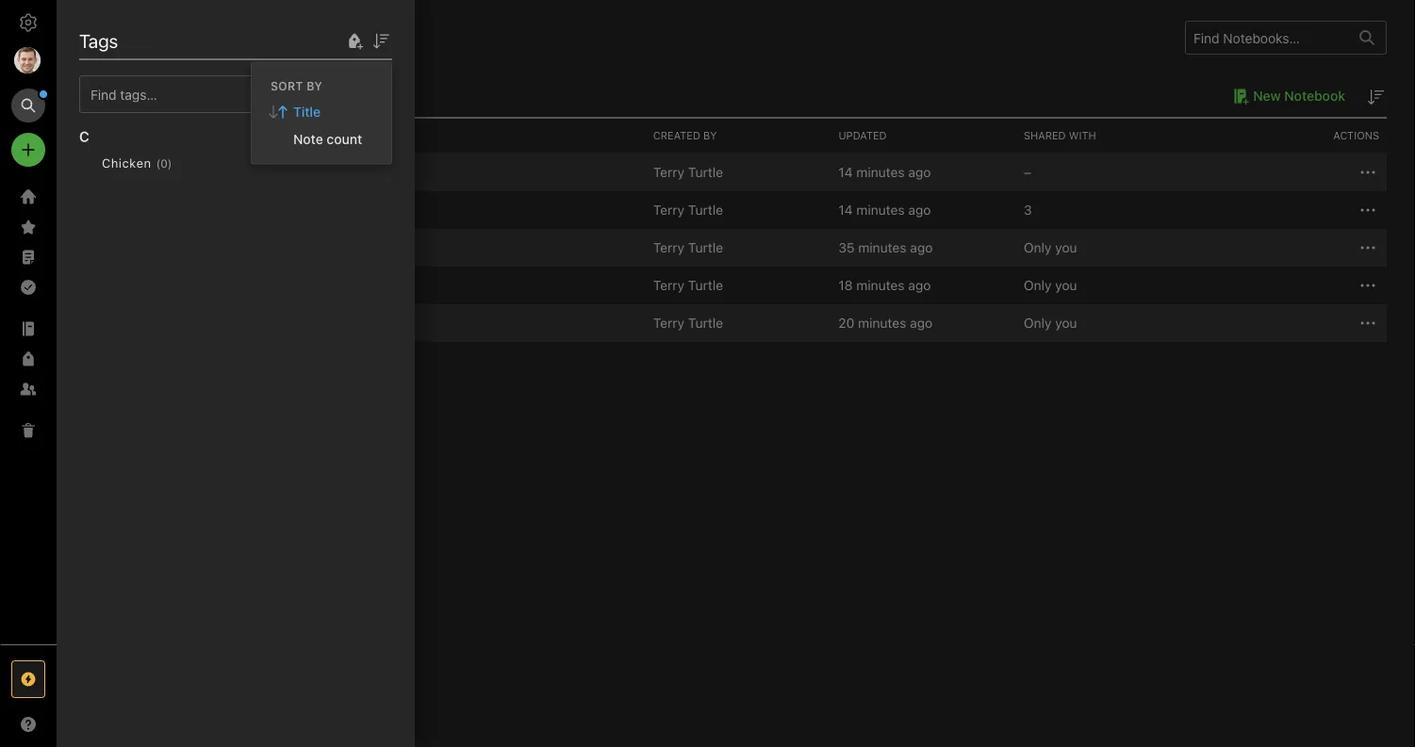 Task type: vqa. For each thing, say whether or not it's contained in the screenshot.
14 inside the first notebook ROW
yes



Task type: describe. For each thing, give the bounding box(es) containing it.
35
[[839, 240, 855, 256]]

notebook for first notebook
[[173, 165, 232, 180]]

new notebook button
[[1227, 85, 1346, 108]]

turtle for first notebook row
[[688, 165, 723, 180]]

sort options image
[[370, 30, 392, 52]]

14 for –
[[839, 165, 853, 180]]

you for 35 minutes ago
[[1055, 240, 1077, 256]]

–
[[1024, 165, 1032, 180]]

chicken ( 0 )
[[102, 156, 172, 170]]

20
[[839, 315, 855, 331]]

minutes for 2nd untitled row from the top
[[858, 315, 907, 331]]

first notebook
[[142, 165, 232, 180]]

20 minutes ago
[[839, 315, 933, 331]]

home image
[[17, 186, 40, 208]]

ago for "things to do" row
[[910, 240, 933, 256]]

actions
[[1334, 130, 1380, 142]]

dropdown list menu
[[252, 99, 391, 152]]

click to expand image
[[49, 713, 63, 736]]

35 minutes ago
[[839, 240, 933, 256]]

) inside first notebook row
[[250, 165, 255, 180]]

by
[[307, 80, 323, 93]]

turtle for my journey to the center of the earth row
[[688, 202, 723, 218]]

count
[[327, 131, 362, 147]]

settings image
[[17, 11, 40, 34]]

tags
[[79, 29, 118, 51]]

5 terry from the top
[[653, 315, 685, 331]]

only for 35 minutes ago
[[1024, 240, 1052, 256]]

Find Notebooks… text field
[[1186, 22, 1349, 53]]

4 terry from the top
[[653, 278, 685, 293]]

terry turtle for 2nd untitled row from the top
[[653, 315, 723, 331]]

by
[[704, 130, 717, 142]]

terry turtle for 1st untitled row from the top
[[653, 278, 723, 293]]

Sort field
[[370, 29, 392, 52]]

minutes for 1st untitled row from the top
[[857, 278, 905, 293]]

) inside chicken ( 0 )
[[168, 157, 172, 170]]

title link
[[252, 99, 391, 125]]

4 turtle from the top
[[688, 278, 723, 293]]

create new tag image
[[343, 30, 366, 52]]

notebook
[[95, 87, 158, 104]]

ago for 2nd untitled row from the top
[[910, 315, 933, 331]]

14 for 3
[[839, 202, 853, 218]]

shared with button
[[1016, 119, 1202, 153]]

with
[[1069, 130, 1097, 142]]

sort by
[[271, 80, 323, 93]]

14 minutes ago for –
[[839, 165, 931, 180]]

ago for 1st untitled row from the top
[[908, 278, 931, 293]]

c
[[79, 128, 89, 145]]

1
[[85, 87, 91, 104]]

minutes for first notebook row
[[857, 165, 905, 180]]

Account field
[[0, 41, 57, 79]]

terry for my journey to the center of the earth row
[[653, 202, 685, 218]]

18
[[839, 278, 853, 293]]

note count link
[[252, 125, 391, 152]]

2 untitled row from the top
[[85, 305, 1387, 342]]

note
[[293, 131, 323, 147]]

row group inside notebooks element
[[85, 154, 1387, 342]]



Task type: locate. For each thing, give the bounding box(es) containing it.
created by
[[653, 130, 717, 142]]

1 terry turtle from the top
[[653, 165, 723, 180]]

ago for my journey to the center of the earth row
[[908, 202, 931, 218]]

sort
[[271, 80, 303, 93]]

first notebook row
[[85, 154, 1387, 191]]

3 only from the top
[[1024, 315, 1052, 331]]

c row group
[[79, 113, 407, 204]]

2 terry from the top
[[653, 202, 685, 218]]

terry inside "things to do" row
[[653, 240, 685, 256]]

0 vertical spatial you
[[1055, 240, 1077, 256]]

1 14 from the top
[[839, 165, 853, 180]]

) right ( at the left top of the page
[[168, 157, 172, 170]]

minutes inside my journey to the center of the earth row
[[857, 202, 905, 218]]

14 minutes ago up 35 minutes ago
[[839, 202, 931, 218]]

ago inside "things to do" row
[[910, 240, 933, 256]]

new notebook
[[1254, 88, 1346, 104]]

minutes right 18
[[857, 278, 905, 293]]

2 terry turtle from the top
[[653, 202, 723, 218]]

terry turtle inside first notebook row
[[653, 165, 723, 180]]

minutes
[[857, 165, 905, 180], [857, 202, 905, 218], [858, 240, 907, 256], [857, 278, 905, 293], [858, 315, 907, 331]]

only you for 35 minutes ago
[[1024, 240, 1077, 256]]

untitled row down "things to do" row
[[85, 305, 1387, 342]]

18 minutes ago
[[839, 278, 931, 293]]

only you
[[1024, 240, 1077, 256], [1024, 278, 1077, 293], [1024, 315, 1077, 331]]

untitled row
[[85, 267, 1387, 305], [85, 305, 1387, 342]]

shared with
[[1024, 130, 1097, 142]]

2 only you from the top
[[1024, 278, 1077, 293]]

minutes down "updated"
[[857, 165, 905, 180]]

notebook up actions button at the top right
[[1285, 88, 1346, 104]]

terry turtle for first notebook row
[[653, 165, 723, 180]]

arrow image
[[92, 161, 115, 184]]

1 only you from the top
[[1024, 240, 1077, 256]]

Find tags… text field
[[80, 82, 370, 107]]

terry inside first notebook row
[[653, 165, 685, 180]]

you for 20 minutes ago
[[1055, 315, 1077, 331]]

only you for 18 minutes ago
[[1024, 278, 1077, 293]]

row group
[[85, 154, 1387, 342]]

ago
[[908, 165, 931, 180], [908, 202, 931, 218], [910, 240, 933, 256], [908, 278, 931, 293], [910, 315, 933, 331]]

4 terry turtle from the top
[[653, 278, 723, 293]]

0 vertical spatial only
[[1024, 240, 1052, 256]]

terry turtle
[[653, 165, 723, 180], [653, 202, 723, 218], [653, 240, 723, 256], [653, 278, 723, 293], [653, 315, 723, 331]]

0 vertical spatial 14
[[839, 165, 853, 180]]

14 down "updated"
[[839, 165, 853, 180]]

1 you from the top
[[1055, 240, 1077, 256]]

2 vertical spatial only
[[1024, 315, 1052, 331]]

14 minutes ago inside my journey to the center of the earth row
[[839, 202, 931, 218]]

terry for "things to do" row
[[653, 240, 685, 256]]

notebook
[[1285, 88, 1346, 104], [173, 165, 232, 180]]

created by button
[[646, 119, 831, 153]]

1 14 minutes ago from the top
[[839, 165, 931, 180]]

2 turtle from the top
[[688, 202, 723, 218]]

you
[[1055, 240, 1077, 256], [1055, 278, 1077, 293], [1055, 315, 1077, 331]]

account image
[[14, 47, 41, 74]]

upgrade image
[[17, 669, 40, 691]]

notebooks
[[85, 26, 175, 49]]

0 horizontal spatial )
[[168, 157, 172, 170]]

0 vertical spatial 14 minutes ago
[[839, 165, 931, 180]]

0 vertical spatial only you
[[1024, 240, 1077, 256]]

things to do row
[[85, 229, 1387, 267]]

only inside "things to do" row
[[1024, 240, 1052, 256]]

14 inside my journey to the center of the earth row
[[839, 202, 853, 218]]

notebook right '0'
[[173, 165, 232, 180]]

)
[[168, 157, 172, 170], [250, 165, 255, 180]]

ago for first notebook row
[[908, 165, 931, 180]]

Tag actions field
[[172, 153, 202, 174]]

1 terry from the top
[[653, 165, 685, 180]]

ago up 18 minutes ago
[[910, 240, 933, 256]]

14 minutes ago
[[839, 165, 931, 180], [839, 202, 931, 218]]

5 terry turtle from the top
[[653, 315, 723, 331]]

minutes for "things to do" row
[[858, 240, 907, 256]]

minutes up 35 minutes ago
[[857, 202, 905, 218]]

turtle inside first notebook row
[[688, 165, 723, 180]]

) right first notebook
[[250, 165, 255, 180]]

1 vertical spatial 14 minutes ago
[[839, 202, 931, 218]]

1 vertical spatial you
[[1055, 278, 1077, 293]]

14 inside first notebook row
[[839, 165, 853, 180]]

you for 18 minutes ago
[[1055, 278, 1077, 293]]

tree
[[0, 182, 57, 644]]

actions button
[[1202, 119, 1387, 153]]

3 turtle from the top
[[688, 240, 723, 256]]

1 vertical spatial notebook
[[173, 165, 232, 180]]

14 minutes ago down "updated"
[[839, 165, 931, 180]]

1 notebook
[[85, 87, 158, 104]]

2 14 minutes ago from the top
[[839, 202, 931, 218]]

1 vertical spatial only you
[[1024, 278, 1077, 293]]

2 14 from the top
[[839, 202, 853, 218]]

created
[[653, 130, 701, 142]]

4
[[242, 165, 250, 180]]

3 terry turtle from the top
[[653, 240, 723, 256]]

row group containing terry turtle
[[85, 154, 1387, 342]]

0 vertical spatial notebook
[[1285, 88, 1346, 104]]

turtle inside "things to do" row
[[688, 240, 723, 256]]

1 horizontal spatial )
[[250, 165, 255, 180]]

terry turtle for my journey to the center of the earth row
[[653, 202, 723, 218]]

only you for 20 minutes ago
[[1024, 315, 1077, 331]]

14 up 35
[[839, 202, 853, 218]]

note count
[[293, 131, 362, 147]]

updated
[[839, 130, 887, 142]]

WHAT'S NEW field
[[0, 710, 57, 740]]

minutes right 35
[[858, 240, 907, 256]]

1 vertical spatial 14
[[839, 202, 853, 218]]

turtle inside my journey to the center of the earth row
[[688, 202, 723, 218]]

5 turtle from the top
[[688, 315, 723, 331]]

14 minutes ago inside first notebook row
[[839, 165, 931, 180]]

minutes for my journey to the center of the earth row
[[857, 202, 905, 218]]

2 vertical spatial only you
[[1024, 315, 1077, 331]]

notebook inside first notebook row
[[173, 165, 232, 180]]

3 only you from the top
[[1024, 315, 1077, 331]]

ago down 35 minutes ago
[[908, 278, 931, 293]]

chicken
[[102, 156, 151, 170]]

terry for first notebook row
[[653, 165, 685, 180]]

only
[[1024, 240, 1052, 256], [1024, 278, 1052, 293], [1024, 315, 1052, 331]]

only you inside "things to do" row
[[1024, 240, 1077, 256]]

ago down 18 minutes ago
[[910, 315, 933, 331]]

1 vertical spatial only
[[1024, 278, 1052, 293]]

untitled row down my journey to the center of the earth row
[[85, 267, 1387, 305]]

only for 20 minutes ago
[[1024, 315, 1052, 331]]

2 vertical spatial you
[[1055, 315, 1077, 331]]

notebook for new notebook
[[1285, 88, 1346, 104]]

terry turtle for "things to do" row
[[653, 240, 723, 256]]

you inside "things to do" row
[[1055, 240, 1077, 256]]

2 you from the top
[[1055, 278, 1077, 293]]

1 turtle from the top
[[688, 165, 723, 180]]

turtle for "things to do" row
[[688, 240, 723, 256]]

ago up 35 minutes ago
[[908, 202, 931, 218]]

1 horizontal spatial notebook
[[1285, 88, 1346, 104]]

terry inside my journey to the center of the earth row
[[653, 202, 685, 218]]

notebook inside the new notebook button
[[1285, 88, 1346, 104]]

3 terry from the top
[[653, 240, 685, 256]]

0
[[161, 157, 168, 170]]

turtle
[[688, 165, 723, 180], [688, 202, 723, 218], [688, 240, 723, 256], [688, 278, 723, 293], [688, 315, 723, 331]]

ago inside my journey to the center of the earth row
[[908, 202, 931, 218]]

updated button
[[831, 119, 1016, 153]]

first
[[142, 165, 169, 180]]

minutes inside "things to do" row
[[858, 240, 907, 256]]

notebooks element
[[57, 0, 1415, 748]]

(
[[156, 157, 161, 170]]

1 only from the top
[[1024, 240, 1052, 256]]

14 minutes ago for 3
[[839, 202, 931, 218]]

title
[[293, 104, 321, 120]]

minutes right '20'
[[858, 315, 907, 331]]

0 horizontal spatial notebook
[[173, 165, 232, 180]]

2 only from the top
[[1024, 278, 1052, 293]]

4 )
[[242, 165, 255, 180]]

only for 18 minutes ago
[[1024, 278, 1052, 293]]

my journey to the center of the earth row
[[85, 191, 1387, 229]]

3
[[1024, 202, 1032, 218]]

ago down updated button at the right of page
[[908, 165, 931, 180]]

minutes inside first notebook row
[[857, 165, 905, 180]]

14
[[839, 165, 853, 180], [839, 202, 853, 218]]

1 untitled row from the top
[[85, 267, 1387, 305]]

ago inside first notebook row
[[908, 165, 931, 180]]

3 you from the top
[[1055, 315, 1077, 331]]

terry turtle inside my journey to the center of the earth row
[[653, 202, 723, 218]]

shared
[[1024, 130, 1066, 142]]

terry turtle inside "things to do" row
[[653, 240, 723, 256]]

tag actions image
[[172, 156, 202, 171]]

terry
[[653, 165, 685, 180], [653, 202, 685, 218], [653, 240, 685, 256], [653, 278, 685, 293], [653, 315, 685, 331]]

new
[[1254, 88, 1281, 104]]



